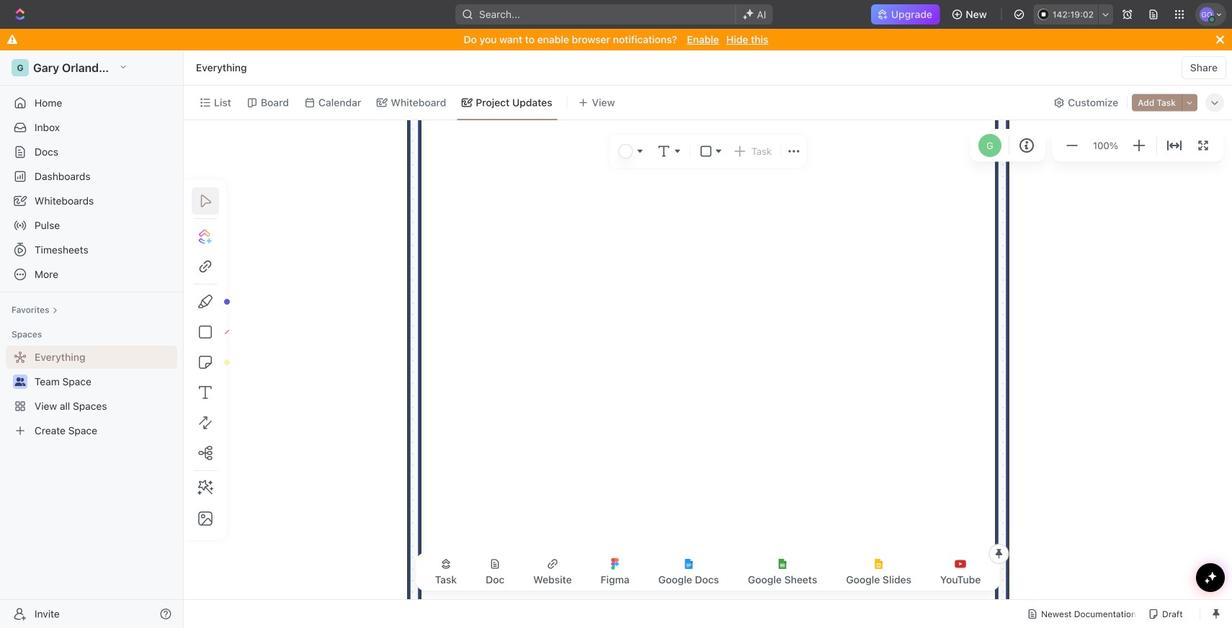 Task type: vqa. For each thing, say whether or not it's contained in the screenshot.
Sidebar navigation
yes



Task type: locate. For each thing, give the bounding box(es) containing it.
tree inside sidebar navigation
[[6, 346, 177, 443]]

user group image
[[15, 378, 26, 386]]

gary orlando's workspace, , element
[[12, 59, 29, 76]]

tree
[[6, 346, 177, 443]]



Task type: describe. For each thing, give the bounding box(es) containing it.
sidebar navigation
[[0, 50, 187, 629]]



